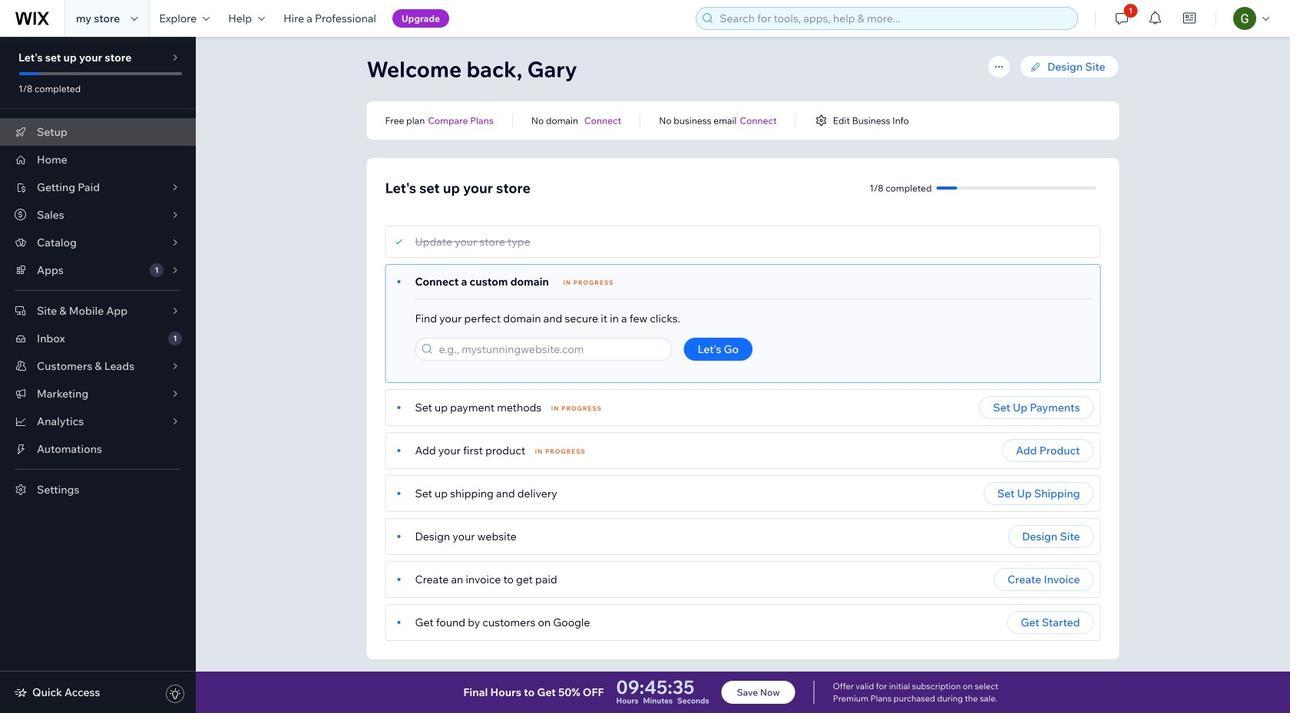 Task type: locate. For each thing, give the bounding box(es) containing it.
sidebar element
[[0, 37, 196, 714]]

Search for tools, apps, help & more... field
[[716, 8, 1074, 29]]

e.g., mystunningwebsite.com field
[[435, 339, 667, 360]]



Task type: vqa. For each thing, say whether or not it's contained in the screenshot.
Sidebar element
yes



